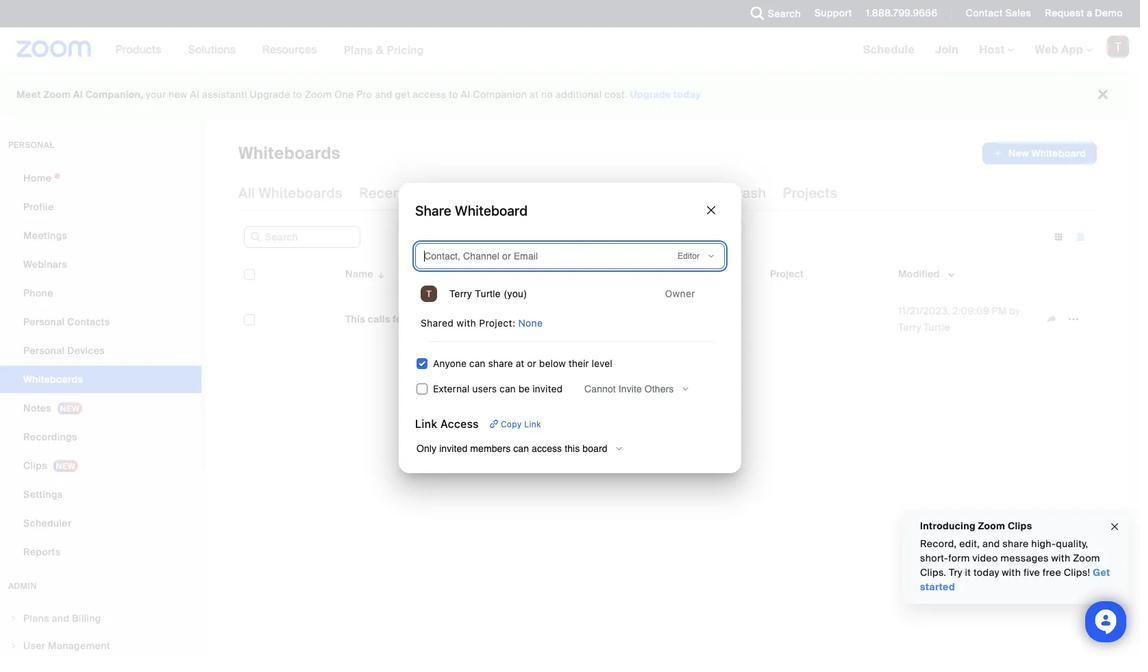 Task type: vqa. For each thing, say whether or not it's contained in the screenshot.
Introducing
yes



Task type: locate. For each thing, give the bounding box(es) containing it.
1 vertical spatial whiteboards
[[259, 184, 343, 202]]

and up video
[[983, 538, 1000, 551]]

0 horizontal spatial terry
[[450, 289, 472, 300]]

0 horizontal spatial upgrade
[[250, 88, 290, 101]]

and inside meet zoom ai companion, footer
[[375, 88, 393, 101]]

0 vertical spatial with
[[457, 318, 476, 329]]

clips inside personal menu menu
[[23, 460, 47, 472]]

pm
[[992, 305, 1007, 317]]

a
[[1087, 7, 1093, 20], [409, 313, 415, 326]]

support
[[815, 7, 852, 20]]

2 vertical spatial with
[[1002, 567, 1021, 580]]

upgrade right cost.
[[630, 88, 672, 101]]

free
[[1043, 567, 1062, 580]]

1 horizontal spatial terry
[[899, 321, 922, 334]]

can left be on the bottom left
[[500, 383, 516, 395]]

1 horizontal spatial invited
[[533, 383, 563, 395]]

meetings navigation
[[853, 27, 1141, 72]]

2 personal from the top
[[23, 344, 65, 357]]

projects
[[783, 184, 838, 202]]

it
[[965, 567, 971, 580]]

0 vertical spatial personal
[[23, 316, 65, 328]]

0 horizontal spatial cell
[[263, 301, 329, 338]]

with down messages
[[1002, 567, 1021, 580]]

whiteboards up all whiteboards
[[239, 143, 341, 164]]

or
[[527, 358, 537, 369]]

application
[[239, 256, 1108, 357]]

0 vertical spatial today
[[674, 88, 701, 101]]

schedule link
[[853, 27, 925, 71]]

banner
[[0, 27, 1141, 72]]

notes link
[[0, 395, 202, 422]]

1 horizontal spatial ai
[[190, 88, 200, 101]]

editor button
[[672, 248, 722, 265]]

level
[[592, 358, 613, 369]]

clips
[[23, 460, 47, 472], [1008, 520, 1033, 533]]

2 ai from the left
[[190, 88, 200, 101]]

1 vertical spatial clips
[[1008, 520, 1033, 533]]

permission element
[[672, 248, 722, 265]]

0 vertical spatial access
[[413, 88, 447, 101]]

access inside meet zoom ai companion, footer
[[413, 88, 447, 101]]

2 vertical spatial can
[[514, 443, 529, 454]]

by
[[1010, 305, 1021, 317]]

at left 'or'
[[516, 358, 525, 369]]

external users can be invited
[[433, 383, 563, 395]]

cell left this
[[263, 301, 329, 338]]

contacts
[[67, 316, 110, 328]]

meet
[[16, 88, 41, 101]]

1 vertical spatial share
[[1003, 538, 1029, 551]]

get
[[1093, 567, 1111, 580]]

demo
[[1095, 7, 1123, 20]]

personal
[[8, 140, 54, 150]]

share up messages
[[1003, 538, 1029, 551]]

cell up their
[[543, 306, 637, 333]]

and inside record, edit, and share high-quality, short-form video messages with zoom clips. try it today with five free clips!
[[983, 538, 1000, 551]]

0 vertical spatial at
[[530, 88, 539, 101]]

1 horizontal spatial a
[[1087, 7, 1093, 20]]

1 horizontal spatial cell
[[543, 306, 637, 333]]

assistant!
[[202, 88, 247, 101]]

can
[[469, 358, 486, 369], [500, 383, 516, 395], [514, 443, 529, 454]]

0 vertical spatial clips
[[23, 460, 47, 472]]

with up free
[[1052, 552, 1071, 565]]

(you)
[[504, 289, 527, 300]]

0 horizontal spatial access
[[413, 88, 447, 101]]

upgrade
[[250, 88, 290, 101], [630, 88, 672, 101]]

access
[[441, 418, 479, 431]]

admin
[[8, 581, 37, 592]]

1 upgrade from the left
[[250, 88, 290, 101]]

sales
[[1006, 7, 1032, 20]]

share up external users can be invited
[[488, 358, 513, 369]]

access left this
[[532, 443, 562, 454]]

with right shared
[[457, 318, 476, 329]]

1 vertical spatial owner
[[665, 288, 696, 300]]

link inside 'button'
[[525, 419, 541, 429]]

to
[[293, 88, 302, 101], [449, 88, 458, 101]]

invited inside only invited members can access this board popup button
[[439, 443, 468, 454]]

ai
[[73, 88, 83, 101], [190, 88, 200, 101], [461, 88, 471, 101]]

0 vertical spatial invited
[[533, 383, 563, 395]]

pro
[[357, 88, 372, 101]]

owner
[[642, 268, 673, 280], [665, 288, 696, 300]]

1 horizontal spatial today
[[974, 567, 1000, 580]]

1 horizontal spatial turtle
[[924, 321, 951, 334]]

link
[[415, 418, 438, 431], [525, 419, 541, 429]]

0 horizontal spatial ai
[[73, 88, 83, 101]]

access inside popup button
[[532, 443, 562, 454]]

&
[[376, 43, 384, 57]]

clips up high-
[[1008, 520, 1033, 533]]

personal contacts
[[23, 316, 110, 328]]

0 horizontal spatial a
[[409, 313, 415, 326]]

1.888.799.9666 button up 'schedule' at the right top
[[856, 0, 941, 27]]

at left no at left top
[[530, 88, 539, 101]]

1 horizontal spatial at
[[530, 88, 539, 101]]

2 horizontal spatial with
[[1052, 552, 1071, 565]]

home link
[[0, 164, 202, 192]]

1 vertical spatial a
[[409, 313, 415, 326]]

plans & pricing link
[[344, 43, 424, 57], [344, 43, 424, 57]]

1 vertical spatial and
[[983, 538, 1000, 551]]

turtle down 11/21/2023,
[[924, 321, 951, 334]]

personal for personal contacts
[[23, 316, 65, 328]]

terry
[[450, 289, 472, 300], [899, 321, 922, 334]]

high-
[[1032, 538, 1056, 551]]

plans & pricing
[[344, 43, 424, 57]]

1 horizontal spatial share
[[1003, 538, 1029, 551]]

1 horizontal spatial and
[[983, 538, 1000, 551]]

1 horizontal spatial link
[[525, 419, 541, 429]]

admin menu menu
[[0, 606, 202, 657]]

0 vertical spatial can
[[469, 358, 486, 369]]

2 horizontal spatial ai
[[461, 88, 471, 101]]

personal down personal contacts
[[23, 344, 65, 357]]

link up only
[[415, 418, 438, 431]]

access right get in the left of the page
[[413, 88, 447, 101]]

shared
[[421, 318, 454, 329]]

schedule
[[863, 42, 915, 57]]

pricing
[[387, 43, 424, 57]]

shared with project: none
[[421, 318, 543, 329]]

edit,
[[960, 538, 980, 551]]

upgrade down product information navigation
[[250, 88, 290, 101]]

0 horizontal spatial and
[[375, 88, 393, 101]]

0 horizontal spatial to
[[293, 88, 302, 101]]

for
[[393, 313, 406, 326]]

ai right new
[[190, 88, 200, 101]]

copy link button
[[485, 416, 547, 432]]

no
[[541, 88, 553, 101]]

1 vertical spatial invited
[[439, 443, 468, 454]]

invited right be on the bottom left
[[533, 383, 563, 395]]

can up users
[[469, 358, 486, 369]]

name
[[345, 268, 373, 280]]

personal down phone
[[23, 316, 65, 328]]

1 vertical spatial today
[[974, 567, 1000, 580]]

1 horizontal spatial to
[[449, 88, 458, 101]]

new
[[169, 88, 188, 101]]

0 vertical spatial share
[[488, 358, 513, 369]]

cell down project
[[765, 317, 893, 322]]

terry up shared with project: none
[[450, 289, 472, 300]]

to left the one
[[293, 88, 302, 101]]

zoom
[[43, 88, 71, 101], [305, 88, 332, 101], [978, 520, 1006, 533], [1073, 552, 1101, 565]]

0 horizontal spatial at
[[516, 358, 525, 369]]

1 to from the left
[[293, 88, 302, 101]]

1 vertical spatial turtle
[[924, 321, 951, 334]]

0 horizontal spatial turtle
[[475, 289, 501, 300]]

0 horizontal spatial link
[[415, 418, 438, 431]]

personal menu menu
[[0, 164, 202, 568]]

1.888.799.9666 button
[[856, 0, 941, 27], [866, 7, 938, 20]]

whiteboards
[[239, 143, 341, 164], [259, 184, 343, 202]]

turtle left (you)
[[475, 289, 501, 300]]

terry turtle (you)
[[450, 289, 527, 300]]

owner down editor
[[665, 288, 696, 300]]

request
[[1045, 7, 1085, 20]]

phone link
[[0, 280, 202, 307]]

trash
[[731, 184, 767, 202]]

invited down the access
[[439, 443, 468, 454]]

application containing name
[[239, 256, 1108, 357]]

terry down 11/21/2023,
[[899, 321, 922, 334]]

1 personal from the top
[[23, 316, 65, 328]]

can down copy link
[[514, 443, 529, 454]]

owner down permission element
[[642, 268, 673, 280]]

a left demo
[[1087, 7, 1093, 20]]

zoom logo image
[[16, 40, 92, 58]]

1 vertical spatial access
[[532, 443, 562, 454]]

1 horizontal spatial upgrade
[[630, 88, 672, 101]]

0 vertical spatial turtle
[[475, 289, 501, 300]]

ai left "companion"
[[461, 88, 471, 101]]

personal
[[23, 316, 65, 328], [23, 344, 65, 357]]

1 vertical spatial terry
[[899, 321, 922, 334]]

cell
[[263, 301, 329, 338], [543, 306, 637, 333], [765, 317, 893, 322]]

scheduler
[[23, 517, 72, 530]]

Contact, Channel or Email text field
[[419, 245, 650, 267]]

link right 'copy'
[[525, 419, 541, 429]]

this
[[565, 443, 580, 454]]

0 horizontal spatial clips
[[23, 460, 47, 472]]

0 vertical spatial and
[[375, 88, 393, 101]]

clips up settings
[[23, 460, 47, 472]]

calls
[[368, 313, 390, 326]]

started
[[920, 581, 955, 594]]

share inside record, edit, and share high-quality, short-form video messages with zoom clips. try it today with five free clips!
[[1003, 538, 1029, 551]]

0 vertical spatial owner
[[642, 268, 673, 280]]

and
[[375, 88, 393, 101], [983, 538, 1000, 551]]

meet zoom ai companion, footer
[[0, 71, 1130, 119]]

1 vertical spatial personal
[[23, 344, 65, 357]]

share
[[488, 358, 513, 369], [1003, 538, 1029, 551]]

zoom up edit, on the right bottom of the page
[[978, 520, 1006, 533]]

whiteboards up search text field
[[259, 184, 343, 202]]

0 horizontal spatial invited
[[439, 443, 468, 454]]

and left get in the left of the page
[[375, 88, 393, 101]]

project:
[[479, 318, 516, 329]]

settings link
[[0, 481, 202, 509]]

1 horizontal spatial access
[[532, 443, 562, 454]]

a right for
[[409, 313, 415, 326]]

editor
[[678, 252, 700, 261]]

with
[[457, 318, 476, 329], [1052, 552, 1071, 565], [1002, 567, 1021, 580]]

ai left companion,
[[73, 88, 83, 101]]

zoom inside record, edit, and share high-quality, short-form video messages with zoom clips. try it today with five free clips!
[[1073, 552, 1101, 565]]

today inside meet zoom ai companion, footer
[[674, 88, 701, 101]]

terry inside the 11/21/2023, 2:09:09 pm by terry turtle
[[899, 321, 922, 334]]

2 upgrade from the left
[[630, 88, 672, 101]]

invited
[[533, 383, 563, 395], [439, 443, 468, 454]]

0 horizontal spatial today
[[674, 88, 701, 101]]

0 vertical spatial terry
[[450, 289, 472, 300]]

to left "companion"
[[449, 88, 458, 101]]

product information navigation
[[105, 27, 434, 72]]

zoom up clips!
[[1073, 552, 1101, 565]]



Task type: describe. For each thing, give the bounding box(es) containing it.
today inside record, edit, and share high-quality, short-form video messages with zoom clips. try it today with five free clips!
[[974, 567, 1000, 580]]

users
[[472, 383, 497, 395]]

link access
[[415, 418, 479, 431]]

11/21/2023,
[[899, 305, 950, 317]]

contact
[[966, 7, 1003, 20]]

your
[[146, 88, 166, 101]]

meet zoom ai companion, your new ai assistant! upgrade to zoom one pro and get access to ai companion at no additional cost. upgrade today
[[16, 88, 701, 101]]

join link
[[925, 27, 969, 71]]

1 ai from the left
[[73, 88, 83, 101]]

clips link
[[0, 452, 202, 480]]

recent
[[359, 184, 406, 202]]

3 ai from the left
[[461, 88, 471, 101]]

all
[[239, 184, 255, 202]]

tabs of all whiteboard page tab list
[[239, 175, 838, 211]]

owner inside list item
[[665, 288, 696, 300]]

join
[[936, 42, 959, 57]]

turtle inside the 11/21/2023, 2:09:09 pm by terry turtle
[[924, 321, 951, 334]]

clips!
[[1064, 567, 1091, 580]]

reports link
[[0, 539, 202, 566]]

share
[[415, 202, 452, 218]]

scheduler link
[[0, 510, 202, 537]]

at inside meet zoom ai companion, footer
[[530, 88, 539, 101]]

five
[[1024, 567, 1040, 580]]

profile
[[23, 200, 54, 213]]

recordings link
[[0, 424, 202, 451]]

recordings
[[23, 431, 77, 443]]

invite
[[619, 384, 642, 395]]

personal devices
[[23, 344, 105, 357]]

share whiteboard
[[415, 202, 528, 218]]

arrow down image
[[373, 266, 386, 282]]

notes
[[23, 402, 51, 415]]

devices
[[67, 344, 105, 357]]

2:09:09
[[953, 305, 990, 317]]

2 to from the left
[[449, 88, 458, 101]]

none
[[518, 318, 543, 329]]

whiteboards inside tabs of all whiteboard page tab list
[[259, 184, 343, 202]]

others
[[645, 384, 674, 395]]

board
[[583, 443, 608, 454]]

cannot invite others
[[585, 384, 674, 395]]

zoom left the one
[[305, 88, 332, 101]]

list mode, selected image
[[1070, 231, 1092, 243]]

whiteboard
[[455, 202, 528, 218]]

1 horizontal spatial with
[[1002, 567, 1021, 580]]

one
[[335, 88, 354, 101]]

0 vertical spatial a
[[1087, 7, 1093, 20]]

external
[[433, 383, 470, 395]]

owner inside application
[[642, 268, 673, 280]]

members
[[470, 443, 511, 454]]

a inside application
[[409, 313, 415, 326]]

modified
[[899, 268, 940, 280]]

home
[[23, 172, 52, 184]]

11/21/2023, 2:09:09 pm by terry turtle
[[899, 305, 1021, 334]]

their
[[569, 358, 589, 369]]

owner list item
[[415, 278, 725, 310]]

cannot
[[585, 384, 616, 395]]

1 vertical spatial with
[[1052, 552, 1071, 565]]

0 horizontal spatial share
[[488, 358, 513, 369]]

personal for personal devices
[[23, 344, 65, 357]]

parade
[[417, 313, 451, 326]]

plans
[[344, 43, 373, 57]]

messages
[[1001, 552, 1049, 565]]

phone
[[23, 287, 53, 300]]

1.888.799.9666 button up schedule link
[[866, 7, 938, 20]]

can inside only invited members can access this board popup button
[[514, 443, 529, 454]]

settings
[[23, 488, 63, 501]]

record, edit, and share high-quality, short-form video messages with zoom clips. try it today with five free clips!
[[920, 538, 1101, 580]]

terry inside owner list item
[[450, 289, 472, 300]]

this calls for a parade
[[345, 313, 451, 326]]

only
[[417, 443, 437, 454]]

none button
[[518, 317, 543, 330]]

short-
[[920, 552, 949, 565]]

only invited members can access this board button
[[415, 441, 630, 457]]

only invited members can access this board
[[417, 443, 608, 454]]

below
[[539, 358, 566, 369]]

contact sales
[[966, 7, 1032, 20]]

turtle inside owner list item
[[475, 289, 501, 300]]

1 vertical spatial at
[[516, 358, 525, 369]]

1 vertical spatial can
[[500, 383, 516, 395]]

1 horizontal spatial clips
[[1008, 520, 1033, 533]]

0 horizontal spatial with
[[457, 318, 476, 329]]

copy
[[501, 419, 522, 429]]

reports
[[23, 546, 61, 559]]

webinars link
[[0, 251, 202, 278]]

zoom right meet
[[43, 88, 71, 101]]

upgrade today link
[[630, 88, 701, 101]]

try
[[949, 567, 963, 580]]

video
[[973, 552, 998, 565]]

companion
[[473, 88, 527, 101]]

this calls for a parade, modified at nov 21, 2023 by terry turtle, link, starred element
[[263, 301, 329, 338]]

quality,
[[1056, 538, 1089, 551]]

close image
[[1110, 519, 1121, 535]]

get started
[[920, 567, 1111, 594]]

2 horizontal spatial cell
[[765, 317, 893, 322]]

0 vertical spatial whiteboards
[[239, 143, 341, 164]]

cannot invite others button
[[579, 381, 696, 398]]

personal contacts link
[[0, 308, 202, 336]]

be
[[519, 383, 530, 395]]

1.888.799.9666
[[866, 7, 938, 20]]

starred
[[548, 268, 584, 280]]

banner containing schedule
[[0, 27, 1141, 72]]

get started link
[[920, 567, 1111, 594]]

Search text field
[[244, 226, 361, 248]]

grid mode, not selected image
[[1048, 231, 1070, 243]]

personal devices link
[[0, 337, 202, 365]]

all whiteboards
[[239, 184, 343, 202]]

meetings
[[23, 229, 67, 242]]

request a demo
[[1045, 7, 1123, 20]]

introducing
[[920, 520, 976, 533]]



